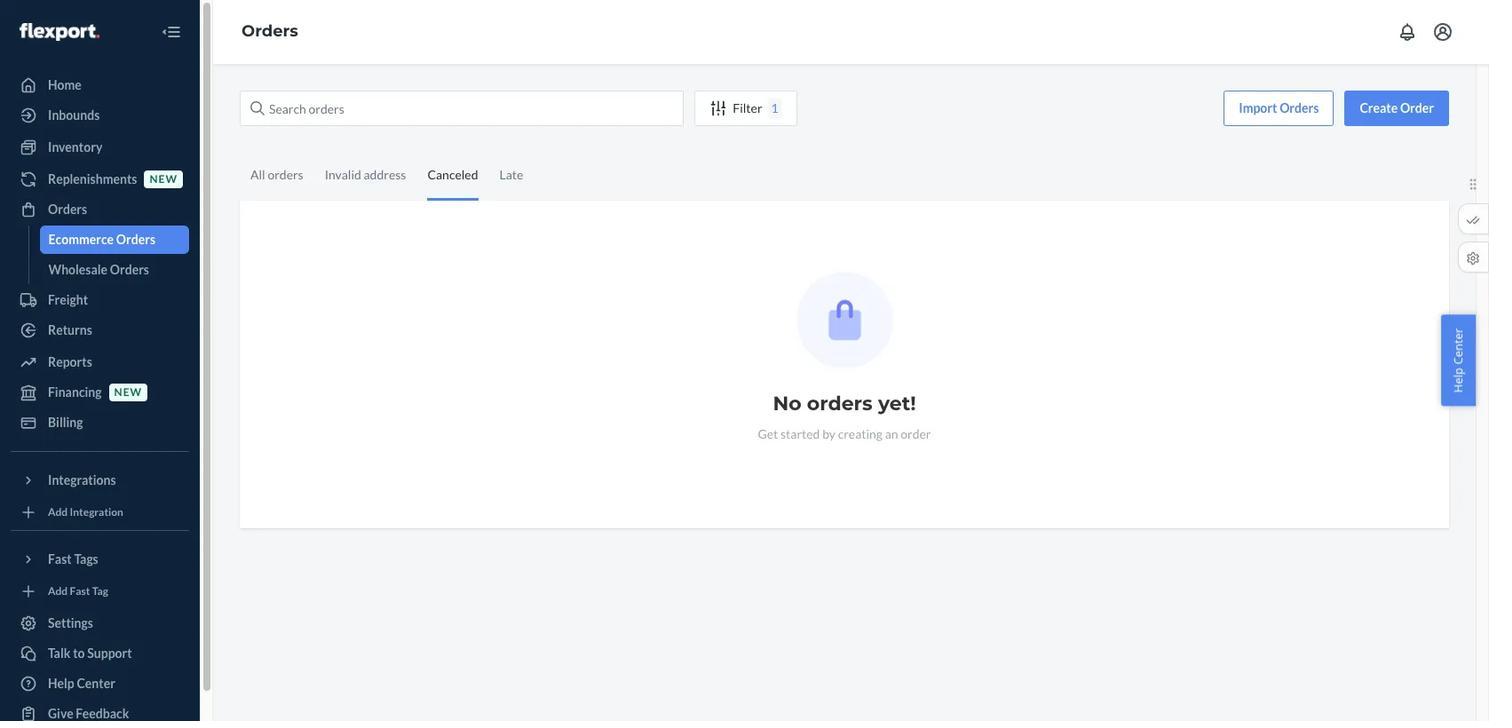 Task type: describe. For each thing, give the bounding box(es) containing it.
returns
[[48, 323, 92, 338]]

integration
[[70, 506, 123, 519]]

add fast tag link
[[11, 581, 189, 602]]

ecommerce
[[48, 232, 114, 247]]

wholesale orders link
[[40, 256, 189, 284]]

billing link
[[11, 409, 189, 437]]

support
[[87, 646, 132, 661]]

billing
[[48, 415, 83, 430]]

open account menu image
[[1433, 21, 1454, 43]]

orders for wholesale orders
[[110, 262, 149, 277]]

filter
[[733, 100, 763, 115]]

orders for all
[[268, 167, 304, 182]]

order
[[901, 426, 932, 442]]

tags
[[74, 552, 98, 567]]

add fast tag
[[48, 585, 108, 598]]

settings link
[[11, 609, 189, 638]]

center inside help center link
[[77, 676, 115, 691]]

inventory link
[[11, 133, 189, 162]]

no orders yet!
[[773, 392, 917, 416]]

new for replenishments
[[150, 173, 178, 186]]

reports link
[[11, 348, 189, 377]]

add for add integration
[[48, 506, 68, 519]]

started
[[781, 426, 820, 442]]

create order link
[[1345, 91, 1450, 126]]

canceled
[[428, 167, 478, 182]]

add for add fast tag
[[48, 585, 68, 598]]

no
[[773, 392, 802, 416]]

inventory
[[48, 139, 102, 155]]

replenishments
[[48, 171, 137, 187]]

fast tags button
[[11, 546, 189, 574]]

talk
[[48, 646, 71, 661]]

inbounds link
[[11, 101, 189, 130]]

orders for ecommerce orders
[[116, 232, 155, 247]]

ecommerce orders
[[48, 232, 155, 247]]

address
[[364, 167, 406, 182]]

fast tags
[[48, 552, 98, 567]]

close navigation image
[[161, 21, 182, 43]]

yet!
[[879, 392, 917, 416]]

freight link
[[11, 286, 189, 315]]

talk to support
[[48, 646, 132, 661]]

wholesale
[[48, 262, 108, 277]]

filter 1
[[733, 100, 779, 115]]

orders up "search" image
[[242, 21, 298, 41]]

home
[[48, 77, 82, 92]]

0 horizontal spatial orders link
[[11, 195, 189, 224]]

add integration link
[[11, 502, 189, 523]]

invalid
[[325, 167, 361, 182]]



Task type: locate. For each thing, give the bounding box(es) containing it.
1 horizontal spatial orders
[[807, 392, 873, 416]]

1 vertical spatial add
[[48, 585, 68, 598]]

0 horizontal spatial help
[[48, 676, 74, 691]]

fast
[[48, 552, 72, 567], [70, 585, 90, 598]]

help
[[1451, 368, 1467, 393], [48, 676, 74, 691]]

new right 'replenishments'
[[150, 173, 178, 186]]

open notifications image
[[1398, 21, 1419, 43]]

center
[[1451, 328, 1467, 365], [77, 676, 115, 691]]

financing
[[48, 385, 102, 400]]

help center link
[[11, 670, 189, 698]]

fast left tags
[[48, 552, 72, 567]]

help inside button
[[1451, 368, 1467, 393]]

new down reports link
[[114, 386, 142, 399]]

help center button
[[1442, 315, 1477, 406]]

talk to support button
[[11, 640, 189, 668]]

1 vertical spatial help
[[48, 676, 74, 691]]

create order
[[1361, 100, 1435, 115]]

search image
[[251, 101, 265, 115]]

new for financing
[[114, 386, 142, 399]]

orders link up ecommerce orders
[[11, 195, 189, 224]]

0 vertical spatial center
[[1451, 328, 1467, 365]]

add
[[48, 506, 68, 519], [48, 585, 68, 598]]

freight
[[48, 292, 88, 307]]

0 horizontal spatial orders
[[268, 167, 304, 182]]

orders for import orders
[[1280, 100, 1320, 115]]

1 vertical spatial fast
[[70, 585, 90, 598]]

1 vertical spatial orders
[[807, 392, 873, 416]]

integrations button
[[11, 466, 189, 495]]

tag
[[92, 585, 108, 598]]

inbounds
[[48, 108, 100, 123]]

1 horizontal spatial help center
[[1451, 328, 1467, 393]]

1 horizontal spatial orders link
[[242, 21, 298, 41]]

import orders
[[1240, 100, 1320, 115]]

0 vertical spatial add
[[48, 506, 68, 519]]

flexport logo image
[[20, 23, 99, 41]]

1 add from the top
[[48, 506, 68, 519]]

order
[[1401, 100, 1435, 115]]

orders for no
[[807, 392, 873, 416]]

0 horizontal spatial new
[[114, 386, 142, 399]]

orders right import
[[1280, 100, 1320, 115]]

help center
[[1451, 328, 1467, 393], [48, 676, 115, 691]]

1 vertical spatial new
[[114, 386, 142, 399]]

creating
[[838, 426, 883, 442]]

1 horizontal spatial center
[[1451, 328, 1467, 365]]

0 vertical spatial help center
[[1451, 328, 1467, 393]]

help center inside button
[[1451, 328, 1467, 393]]

orders up get started by creating an order
[[807, 392, 873, 416]]

orders down ecommerce orders link
[[110, 262, 149, 277]]

2 add from the top
[[48, 585, 68, 598]]

1 vertical spatial center
[[77, 676, 115, 691]]

invalid address
[[325, 167, 406, 182]]

orders link
[[242, 21, 298, 41], [11, 195, 189, 224]]

import orders button
[[1224, 91, 1335, 126]]

0 vertical spatial orders
[[268, 167, 304, 182]]

add left integration
[[48, 506, 68, 519]]

wholesale orders
[[48, 262, 149, 277]]

late
[[500, 167, 524, 182]]

Search orders text field
[[240, 91, 684, 126]]

orders
[[268, 167, 304, 182], [807, 392, 873, 416]]

ecommerce orders link
[[40, 226, 189, 254]]

get
[[758, 426, 779, 442]]

0 vertical spatial new
[[150, 173, 178, 186]]

home link
[[11, 71, 189, 100]]

reports
[[48, 354, 92, 370]]

orders up 'ecommerce' at the left top of the page
[[48, 202, 87, 217]]

settings
[[48, 616, 93, 631]]

an
[[885, 426, 899, 442]]

1 horizontal spatial new
[[150, 173, 178, 186]]

all orders
[[251, 167, 304, 182]]

empty list image
[[796, 272, 893, 369]]

1 vertical spatial orders link
[[11, 195, 189, 224]]

create
[[1361, 100, 1399, 115]]

new
[[150, 173, 178, 186], [114, 386, 142, 399]]

add up settings
[[48, 585, 68, 598]]

add integration
[[48, 506, 123, 519]]

orders up wholesale orders link
[[116, 232, 155, 247]]

0 vertical spatial help
[[1451, 368, 1467, 393]]

1
[[772, 100, 779, 115]]

orders
[[242, 21, 298, 41], [1280, 100, 1320, 115], [48, 202, 87, 217], [116, 232, 155, 247], [110, 262, 149, 277]]

0 horizontal spatial help center
[[48, 676, 115, 691]]

1 horizontal spatial help
[[1451, 368, 1467, 393]]

to
[[73, 646, 85, 661]]

returns link
[[11, 316, 189, 345]]

0 vertical spatial fast
[[48, 552, 72, 567]]

orders right all
[[268, 167, 304, 182]]

integrations
[[48, 473, 116, 488]]

import
[[1240, 100, 1278, 115]]

1 vertical spatial help center
[[48, 676, 115, 691]]

get started by creating an order
[[758, 426, 932, 442]]

fast inside dropdown button
[[48, 552, 72, 567]]

orders inside button
[[1280, 100, 1320, 115]]

0 vertical spatial orders link
[[242, 21, 298, 41]]

fast left the tag
[[70, 585, 90, 598]]

orders link up "search" image
[[242, 21, 298, 41]]

center inside help center button
[[1451, 328, 1467, 365]]

all
[[251, 167, 265, 182]]

0 horizontal spatial center
[[77, 676, 115, 691]]

by
[[823, 426, 836, 442]]



Task type: vqa. For each thing, say whether or not it's contained in the screenshot.
"barcodes"
no



